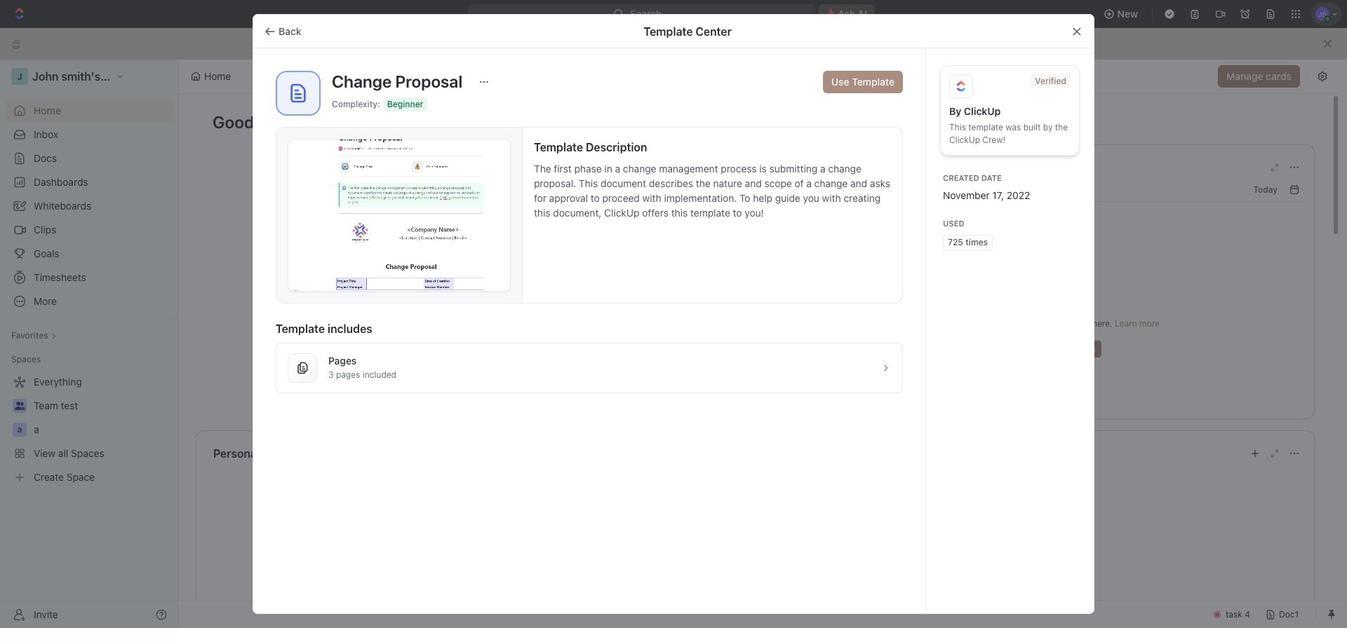 Task type: describe. For each thing, give the bounding box(es) containing it.
tree inside sidebar navigation
[[6, 371, 173, 489]]



Task type: vqa. For each thing, say whether or not it's contained in the screenshot.
"Doc template" image
yes



Task type: locate. For each thing, give the bounding box(es) containing it.
doc template element
[[287, 82, 310, 105]]

tree
[[6, 371, 173, 489]]

doc template image
[[287, 82, 310, 105]]

sidebar navigation
[[0, 60, 179, 629]]



